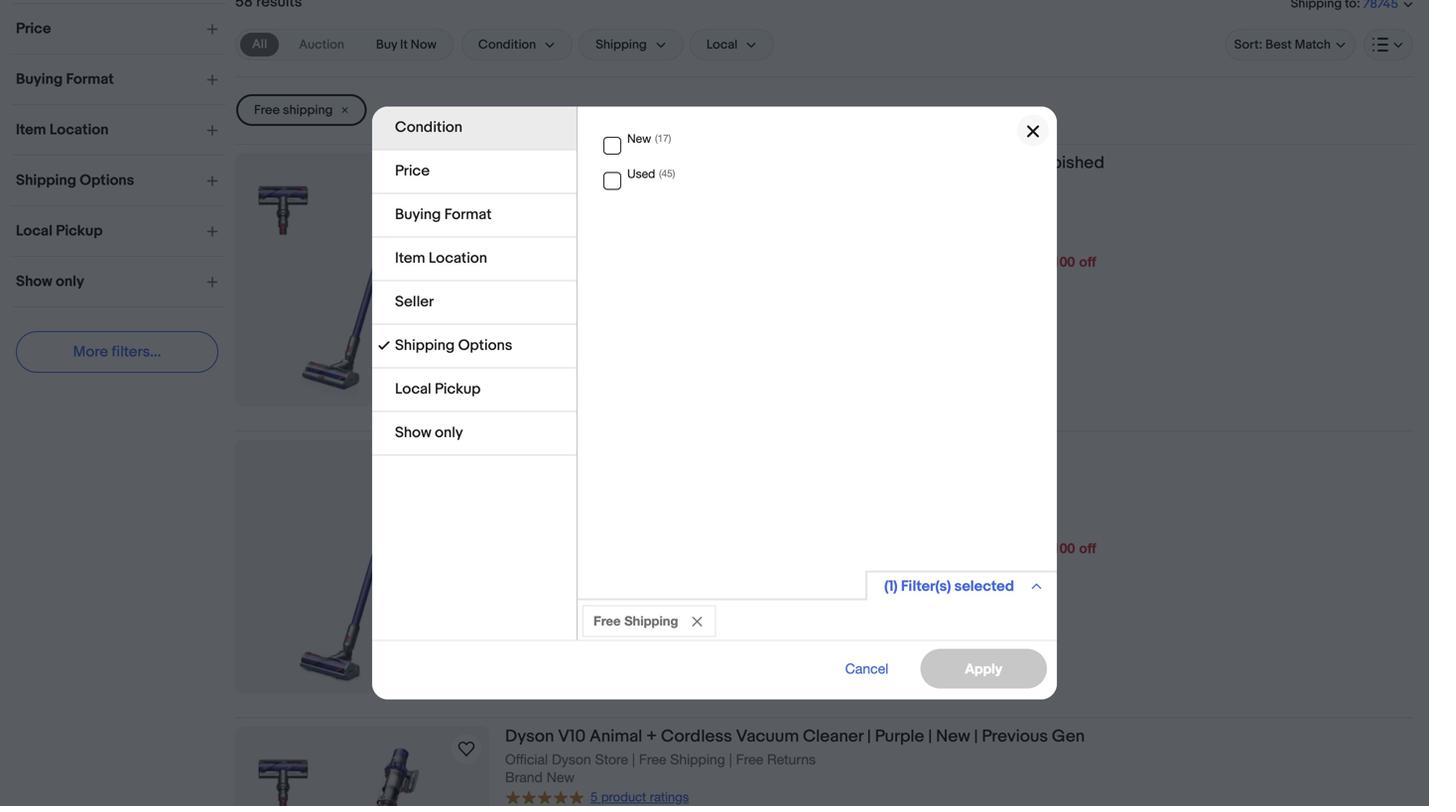 Task type: vqa. For each thing, say whether or not it's contained in the screenshot.
that
no



Task type: locate. For each thing, give the bounding box(es) containing it.
v10 up 5 product ratings link
[[558, 727, 586, 748]]

0 vertical spatial official
[[505, 178, 548, 194]]

0 vertical spatial coupon.
[[955, 253, 1008, 270]]

vacuum for certified
[[736, 153, 799, 174]]

0 vertical spatial $284.99
[[505, 249, 603, 280]]

animal inside dyson v10 animal + cordless vacuum cleaner | purple | certified refurbished official dyson store | free returns | free shipping certified - refurbished
[[589, 153, 642, 174]]

returns up the ebay refurbished text field
[[536, 337, 580, 354]]

visit dysonofficial ebay store! image
[[868, 583, 982, 623]]

with inside 20% off with coupon. max $100 off list price: $599.99
[[923, 253, 951, 270]]

1 vertical spatial certified
[[505, 196, 558, 212]]

animal down the ebay refurbished text field
[[589, 440, 642, 461]]

v10 left used
[[558, 153, 586, 174]]

2 coupon. from the top
[[955, 540, 1008, 557]]

0 vertical spatial shipping
[[283, 102, 333, 118]]

cordless for previous
[[661, 727, 732, 748]]

pickup
[[435, 381, 481, 398]]

1 vertical spatial max
[[1012, 540, 1040, 557]]

animal inside 'dyson v10 animal + cordless vacuum cleaner | purple | new | previous gen official dyson store | free shipping | free returns brand new'
[[589, 727, 642, 748]]

+ inside 'dyson v10 animal + cordless vacuum cleaner | purple | new | previous gen official dyson store | free shipping | free returns brand new'
[[646, 727, 657, 748]]

shipping down dyson v10 animal cordless vacuum cleaner | purple | refurbished heading
[[761, 465, 816, 481]]

3 official from the top
[[505, 752, 548, 768]]

20% off with coupon. max $100 off $549.99
[[570, 540, 1096, 581]]

cleaner inside dyson v10 animal + cordless vacuum cleaner | purple | certified refurbished official dyson store | free returns | free shipping certified - refurbished
[[803, 153, 863, 174]]

refurbished
[[1010, 153, 1104, 174], [571, 196, 646, 212], [561, 357, 641, 373], [921, 440, 1016, 461], [571, 483, 646, 499]]

2 max from the top
[[1012, 540, 1040, 557]]

show
[[395, 424, 432, 442]]

$284.99 for dyson v10 animal cordless vacuum cleaner | purple | refurbished
[[505, 536, 603, 567]]

1 store from the top
[[595, 178, 628, 194]]

1 vertical spatial with
[[923, 540, 951, 557]]

0 vertical spatial +
[[646, 153, 657, 174]]

1 vertical spatial $284.99
[[505, 536, 603, 567]]

free shipping free returns
[[505, 604, 589, 641]]

0 vertical spatial new
[[627, 131, 651, 145]]

shipping up ratings
[[670, 752, 725, 768]]

cleaner for certified
[[803, 153, 863, 174]]

dyson v10 animal cordless vacuum cleaner | purple | refurbished link
[[505, 440, 1413, 464]]

buy it now link
[[364, 33, 448, 57]]

0 vertical spatial certified
[[936, 153, 1006, 174]]

$284.99
[[505, 249, 603, 280], [505, 536, 603, 567]]

gen
[[1052, 727, 1085, 748]]

shipping right "filter applied" image
[[395, 337, 455, 355]]

with inside 20% off with coupon. max $100 off $549.99
[[923, 540, 951, 557]]

2 $100 from the top
[[1044, 540, 1075, 557]]

show only
[[395, 424, 463, 442]]

off
[[902, 253, 919, 270], [1079, 253, 1096, 270], [902, 540, 919, 557], [1079, 540, 1096, 557]]

$284.99 up free shipping free returns on the bottom
[[505, 536, 603, 567]]

eBay Refurbished text field
[[505, 356, 641, 375]]

2 vertical spatial purple
[[875, 727, 924, 748]]

2 + from the top
[[646, 727, 657, 748]]

now
[[411, 37, 437, 52]]

1 vertical spatial purple
[[860, 440, 910, 461]]

free shipping
[[593, 614, 678, 629]]

returns for free shipping free returns ebay refurbished 10,000+ sold
[[536, 337, 580, 354]]

20% for 20% off with coupon. max $100 off $549.99
[[868, 540, 898, 557]]

5 product ratings
[[590, 790, 689, 805]]

dyson v10 animal + cordless vacuum cleaner | purple | certified refurbished heading
[[505, 153, 1104, 174]]

cordless
[[661, 153, 732, 174], [646, 440, 717, 461], [661, 727, 732, 748]]

returns down dyson v10 animal cordless vacuum cleaner | purple | refurbished heading
[[670, 465, 719, 481]]

shipping down dyson v10 animal + cordless vacuum cleaner | purple | certified refurbished heading
[[761, 178, 816, 194]]

+ for official
[[646, 153, 657, 174]]

0 vertical spatial -
[[561, 196, 567, 212]]

with
[[923, 253, 951, 270], [923, 540, 951, 557]]

shipping down auction link
[[283, 102, 333, 118]]

returns
[[536, 337, 580, 354], [536, 624, 580, 641]]

1 returns from the top
[[536, 337, 580, 354]]

0 vertical spatial v10
[[558, 153, 586, 174]]

animal for dyson v10 animal + cordless vacuum cleaner | purple | certified refurbished
[[589, 153, 642, 174]]

$100 for 20% off with coupon. max $100 off $549.99
[[1044, 540, 1075, 557]]

dyson v10 animal + cordless vacuum cleaner | purple | new | previous gen official dyson store | free shipping | free returns brand new
[[505, 727, 1085, 786]]

0 vertical spatial cleaner
[[803, 153, 863, 174]]

+
[[646, 153, 657, 174], [646, 727, 657, 748]]

used
[[627, 167, 655, 181]]

2 vertical spatial returns
[[767, 752, 816, 768]]

seller
[[395, 293, 434, 311]]

free shipping
[[254, 102, 333, 118]]

vacuum
[[736, 153, 799, 174], [721, 440, 784, 461], [736, 727, 799, 748]]

cleaner inside dyson v10 animal cordless vacuum cleaner | purple | refurbished official dyson store | free returns | free shipping certified - refurbished
[[788, 440, 849, 461]]

max
[[1012, 253, 1040, 270], [1012, 540, 1040, 557]]

$100 inside 20% off with coupon. max $100 off list price: $599.99
[[1044, 253, 1075, 270]]

2 vertical spatial animal
[[589, 727, 642, 748]]

1 vertical spatial returns
[[670, 465, 719, 481]]

1 horizontal spatial new
[[627, 131, 651, 145]]

animal up product
[[589, 727, 642, 748]]

tab list
[[372, 107, 577, 456]]

2 vertical spatial vacuum
[[736, 727, 799, 748]]

max inside 20% off with coupon. max $100 off $549.99
[[1012, 540, 1040, 557]]

cordless inside dyson v10 animal + cordless vacuum cleaner | purple | certified refurbished official dyson store | free returns | free shipping certified - refurbished
[[661, 153, 732, 174]]

new right brand
[[547, 770, 575, 786]]

3 v10 from the top
[[558, 727, 586, 748]]

price
[[395, 162, 430, 180]]

1 vertical spatial -
[[561, 483, 567, 499]]

options
[[458, 337, 512, 355]]

max for 20% off with coupon. max $100 off $549.99
[[1012, 540, 1040, 557]]

1 $100 from the top
[[1044, 253, 1075, 270]]

-
[[561, 196, 567, 212], [561, 483, 567, 499]]

0 horizontal spatial new
[[547, 770, 575, 786]]

$284.99 up free shipping free returns ebay refurbished 10,000+ sold
[[505, 249, 603, 280]]

2 vertical spatial certified
[[505, 483, 558, 499]]

1 vertical spatial $100
[[1044, 540, 1075, 557]]

(1)
[[884, 578, 898, 596]]

official
[[505, 178, 548, 194], [505, 465, 548, 481], [505, 752, 548, 768]]

|
[[867, 153, 871, 174], [928, 153, 932, 174], [632, 178, 635, 194], [723, 178, 726, 194], [852, 440, 856, 461], [913, 440, 917, 461], [632, 465, 635, 481], [723, 465, 726, 481], [867, 727, 871, 748], [928, 727, 932, 748], [974, 727, 978, 748], [632, 752, 635, 768], [729, 752, 732, 768]]

apply
[[965, 661, 1002, 677]]

vacuum inside dyson v10 animal + cordless vacuum cleaner | purple | certified refurbished official dyson store | free returns | free shipping certified - refurbished
[[736, 153, 799, 174]]

coupon. inside 20% off with coupon. max $100 off $549.99
[[955, 540, 1008, 557]]

0 vertical spatial returns
[[670, 178, 719, 194]]

1 vertical spatial cordless
[[646, 440, 717, 461]]

+ up 5 product ratings
[[646, 727, 657, 748]]

all link
[[240, 33, 279, 57]]

ebay
[[524, 357, 557, 373]]

2 vertical spatial cordless
[[661, 727, 732, 748]]

dialog
[[0, 0, 1429, 807]]

shipping inside free shipping free returns
[[536, 604, 589, 621]]

1 vertical spatial new
[[936, 727, 970, 748]]

1 coupon. from the top
[[955, 253, 1008, 270]]

new
[[627, 131, 651, 145], [936, 727, 970, 748], [547, 770, 575, 786]]

local pickup
[[395, 381, 481, 398]]

v10 inside dyson v10 animal cordless vacuum cleaner | purple | refurbished official dyson store | free returns | free shipping certified - refurbished
[[558, 440, 586, 461]]

2 vertical spatial new
[[547, 770, 575, 786]]

1 v10 from the top
[[558, 153, 586, 174]]

item location
[[395, 250, 487, 267]]

1 vertical spatial official
[[505, 465, 548, 481]]

1 vertical spatial coupon.
[[955, 540, 1008, 557]]

purple
[[875, 153, 924, 174], [860, 440, 910, 461], [875, 727, 924, 748]]

2 v10 from the top
[[558, 440, 586, 461]]

dyson v10 animal + cordless vacuum cleaner | purple | certified refurbished link
[[505, 153, 1413, 177]]

shipping for free shipping free returns ebay refurbished 10,000+ sold
[[536, 317, 589, 334]]

1 animal from the top
[[589, 153, 642, 174]]

location
[[429, 250, 487, 267]]

2 20% from the top
[[868, 540, 898, 557]]

5
[[590, 790, 598, 805]]

official inside dyson v10 animal + cordless vacuum cleaner | purple | certified refurbished official dyson store | free returns | free shipping certified - refurbished
[[505, 178, 548, 194]]

ratings
[[650, 790, 689, 805]]

2 vertical spatial v10
[[558, 727, 586, 748]]

3 animal from the top
[[589, 727, 642, 748]]

auction link
[[287, 33, 356, 57]]

new left (17)
[[627, 131, 651, 145]]

0 vertical spatial $100
[[1044, 253, 1075, 270]]

1 $284.99 from the top
[[505, 249, 603, 280]]

official inside 'dyson v10 animal + cordless vacuum cleaner | purple | new | previous gen official dyson store | free shipping | free returns brand new'
[[505, 752, 548, 768]]

max inside 20% off with coupon. max $100 off list price: $599.99
[[1012, 253, 1040, 270]]

dyson
[[505, 153, 554, 174], [552, 178, 591, 194], [505, 440, 554, 461], [552, 465, 591, 481], [505, 727, 554, 748], [552, 752, 591, 768]]

purple inside dyson v10 animal + cordless vacuum cleaner | purple | certified refurbished official dyson store | free returns | free shipping certified - refurbished
[[875, 153, 924, 174]]

store
[[595, 178, 628, 194], [595, 465, 628, 481], [595, 752, 628, 768]]

coupon. up (96,500)
[[955, 540, 1008, 557]]

with for 20% off with coupon. max $100 off list price: $599.99
[[923, 253, 951, 270]]

20%
[[868, 253, 898, 270], [868, 540, 898, 557]]

animal inside dyson v10 animal cordless vacuum cleaner | purple | refurbished official dyson store | free returns | free shipping certified - refurbished
[[589, 440, 642, 461]]

returns inside free shipping free returns
[[536, 624, 580, 641]]

dysonofficial (96,500) 96.5%
[[868, 565, 1045, 581]]

free
[[254, 102, 280, 118], [639, 178, 666, 194], [730, 178, 757, 194], [505, 317, 532, 334], [505, 337, 532, 354], [639, 465, 666, 481], [730, 465, 757, 481], [505, 604, 532, 621], [593, 614, 621, 629], [505, 624, 532, 641], [639, 752, 666, 768], [736, 752, 763, 768]]

20% inside 20% off with coupon. max $100 off $549.99
[[868, 540, 898, 557]]

0 vertical spatial with
[[923, 253, 951, 270]]

+ for previous
[[646, 727, 657, 748]]

coupon. inside 20% off with coupon. max $100 off list price: $599.99
[[955, 253, 1008, 270]]

0 vertical spatial returns
[[536, 337, 580, 354]]

0 vertical spatial purple
[[875, 153, 924, 174]]

20% for 20% off with coupon. max $100 off list price: $599.99
[[868, 253, 898, 270]]

shipping up the ebay refurbished text field
[[536, 317, 589, 334]]

cleaner
[[803, 153, 863, 174], [788, 440, 849, 461], [803, 727, 863, 748]]

shipping for free shipping
[[283, 102, 333, 118]]

shipping inside tab
[[395, 337, 455, 355]]

official inside dyson v10 animal cordless vacuum cleaner | purple | refurbished official dyson store | free returns | free shipping certified - refurbished
[[505, 465, 548, 481]]

1 vertical spatial shipping
[[536, 317, 589, 334]]

shipping inside 'dyson v10 animal + cordless vacuum cleaner | purple | new | previous gen official dyson store | free shipping | free returns brand new'
[[670, 752, 725, 768]]

cordless for official
[[661, 153, 732, 174]]

$100 for 20% off with coupon. max $100 off list price: $599.99
[[1044, 253, 1075, 270]]

returns right used
[[670, 178, 719, 194]]

2 with from the top
[[923, 540, 951, 557]]

0 vertical spatial cordless
[[661, 153, 732, 174]]

new left previous
[[936, 727, 970, 748]]

dialog containing condition
[[0, 0, 1429, 807]]

0 vertical spatial max
[[1012, 253, 1040, 270]]

2 - from the top
[[561, 483, 567, 499]]

returns inside free shipping free returns ebay refurbished 10,000+ sold
[[536, 337, 580, 354]]

price:
[[531, 278, 566, 294]]

new (17)
[[627, 131, 671, 145]]

tab list containing condition
[[372, 107, 577, 456]]

2 vertical spatial store
[[595, 752, 628, 768]]

1 vertical spatial +
[[646, 727, 657, 748]]

2 returns from the top
[[536, 624, 580, 641]]

1 official from the top
[[505, 178, 548, 194]]

v10 inside 'dyson v10 animal + cordless vacuum cleaner | purple | new | previous gen official dyson store | free shipping | free returns brand new'
[[558, 727, 586, 748]]

coupon.
[[955, 253, 1008, 270], [955, 540, 1008, 557]]

shipping down $549.99 on the left of page
[[536, 604, 589, 621]]

with up dysonofficial (96,500) 96.5% on the bottom right of page
[[923, 540, 951, 557]]

shipping
[[761, 178, 816, 194], [395, 337, 455, 355], [761, 465, 816, 481], [624, 614, 678, 629], [670, 752, 725, 768]]

(1) filter(s) selected button
[[866, 571, 1057, 601]]

2 vertical spatial shipping
[[536, 604, 589, 621]]

returns
[[670, 178, 719, 194], [670, 465, 719, 481], [767, 752, 816, 768]]

0 vertical spatial 20%
[[868, 253, 898, 270]]

1 max from the top
[[1012, 253, 1040, 270]]

1 with from the top
[[923, 253, 951, 270]]

filter(s)
[[901, 578, 951, 596]]

v10 inside dyson v10 animal + cordless vacuum cleaner | purple | certified refurbished official dyson store | free returns | free shipping certified - refurbished
[[558, 153, 586, 174]]

+ left (45)
[[646, 153, 657, 174]]

with down dyson v10 animal + cordless vacuum cleaner | purple | certified refurbished link
[[923, 253, 951, 270]]

refurbished inside free shipping free returns ebay refurbished 10,000+ sold
[[561, 357, 641, 373]]

+ inside dyson v10 animal + cordless vacuum cleaner | purple | certified refurbished official dyson store | free returns | free shipping certified - refurbished
[[646, 153, 657, 174]]

1 - from the top
[[561, 196, 567, 212]]

animal down new (17)
[[589, 153, 642, 174]]

0 vertical spatial store
[[595, 178, 628, 194]]

returns down the dyson v10 animal + cordless vacuum cleaner | purple | new | previous gen heading
[[767, 752, 816, 768]]

purple inside 'dyson v10 animal + cordless vacuum cleaner | purple | new | previous gen official dyson store | free shipping | free returns brand new'
[[875, 727, 924, 748]]

v10
[[558, 153, 586, 174], [558, 440, 586, 461], [558, 727, 586, 748]]

vacuum for new
[[736, 727, 799, 748]]

1 + from the top
[[646, 153, 657, 174]]

vacuum inside 'dyson v10 animal + cordless vacuum cleaner | purple | new | previous gen official dyson store | free shipping | free returns brand new'
[[736, 727, 799, 748]]

2 store from the top
[[595, 465, 628, 481]]

1 vertical spatial store
[[595, 465, 628, 481]]

2 official from the top
[[505, 465, 548, 481]]

animal
[[589, 153, 642, 174], [589, 440, 642, 461], [589, 727, 642, 748]]

$100
[[1044, 253, 1075, 270], [1044, 540, 1075, 557]]

2 vertical spatial official
[[505, 752, 548, 768]]

1 vertical spatial animal
[[589, 440, 642, 461]]

shipping inside free shipping free returns ebay refurbished 10,000+ sold
[[536, 317, 589, 334]]

tab list inside dialog
[[372, 107, 577, 456]]

3 store from the top
[[595, 752, 628, 768]]

2 animal from the top
[[589, 440, 642, 461]]

20% inside 20% off with coupon. max $100 off list price: $599.99
[[868, 253, 898, 270]]

more
[[73, 343, 108, 361]]

1 vertical spatial 20%
[[868, 540, 898, 557]]

1 20% from the top
[[868, 253, 898, 270]]

$100 inside 20% off with coupon. max $100 off $549.99
[[1044, 540, 1075, 557]]

cleaner inside 'dyson v10 animal + cordless vacuum cleaner | purple | new | previous gen official dyson store | free shipping | free returns brand new'
[[803, 727, 863, 748]]

1 vertical spatial vacuum
[[721, 440, 784, 461]]

watch dyson v10 animal + cordless vacuum cleaner | purple | new | previous gen image
[[455, 738, 478, 762]]

shipping inside dyson v10 animal + cordless vacuum cleaner | purple | certified refurbished official dyson store | free returns | free shipping certified - refurbished
[[761, 178, 816, 194]]

returns down $549.99 on the left of page
[[536, 624, 580, 641]]

coupon. down dyson v10 animal + cordless vacuum cleaner | purple | certified refurbished link
[[955, 253, 1008, 270]]

2 $284.99 from the top
[[505, 536, 603, 567]]

cordless inside 'dyson v10 animal + cordless vacuum cleaner | purple | new | previous gen official dyson store | free shipping | free returns brand new'
[[661, 727, 732, 748]]

0 vertical spatial vacuum
[[736, 153, 799, 174]]

0 vertical spatial animal
[[589, 153, 642, 174]]

dyson v10 animal + cordless vacuum cleaner | purple | new | previous gen heading
[[505, 727, 1085, 748]]

returns inside dyson v10 animal + cordless vacuum cleaner | purple | certified refurbished official dyson store | free returns | free shipping certified - refurbished
[[670, 178, 719, 194]]

free shipping free returns ebay refurbished 10,000+ sold
[[505, 317, 641, 393]]

list
[[505, 278, 527, 294]]

2 vertical spatial cleaner
[[803, 727, 863, 748]]

1 vertical spatial returns
[[536, 624, 580, 641]]

v10 down "sold" at the left top of page
[[558, 440, 586, 461]]

shipping
[[283, 102, 333, 118], [536, 317, 589, 334], [536, 604, 589, 621]]

1 vertical spatial cleaner
[[788, 440, 849, 461]]

1 vertical spatial v10
[[558, 440, 586, 461]]



Task type: describe. For each thing, give the bounding box(es) containing it.
auction
[[299, 37, 344, 52]]

$599.99
[[570, 278, 620, 294]]

cordless inside dyson v10 animal cordless vacuum cleaner | purple | refurbished official dyson store | free returns | free shipping certified - refurbished
[[646, 440, 717, 461]]

buying
[[395, 206, 441, 224]]

filter applied image
[[378, 340, 390, 352]]

20% off with coupon. max $100 off list price: $599.99
[[505, 253, 1096, 294]]

(1) filter(s) selected
[[884, 578, 1014, 596]]

dyson v10 animal + cordless vacuum cleaner | purple | certified refurbished image
[[235, 153, 489, 407]]

96.5%
[[1004, 565, 1045, 581]]

purple inside dyson v10 animal cordless vacuum cleaner | purple | refurbished official dyson store | free returns | free shipping certified - refurbished
[[860, 440, 910, 461]]

dyson v10 animal + cordless vacuum cleaner | purple | certified refurbished official dyson store | free returns | free shipping certified - refurbished
[[505, 153, 1104, 212]]

vacuum inside dyson v10 animal cordless vacuum cleaner | purple | refurbished official dyson store | free returns | free shipping certified - refurbished
[[721, 440, 784, 461]]

All selected text field
[[252, 36, 267, 54]]

item
[[395, 250, 425, 267]]

dyson v10 animal + cordless vacuum cleaner | purple | new | previous gen image
[[235, 727, 489, 807]]

returns for free shipping free returns
[[536, 624, 580, 641]]

5 product ratings link
[[505, 788, 689, 806]]

returns inside dyson v10 animal cordless vacuum cleaner | purple | refurbished official dyson store | free returns | free shipping certified - refurbished
[[670, 465, 719, 481]]

watch dyson v10 animal cordless vacuum cleaner | purple | refurbished image
[[455, 451, 478, 475]]

cancel
[[845, 661, 888, 677]]

- inside dyson v10 animal cordless vacuum cleaner | purple | refurbished official dyson store | free returns | free shipping certified - refurbished
[[561, 483, 567, 499]]

product
[[601, 790, 646, 805]]

purple for certified
[[875, 153, 924, 174]]

cleaner for new
[[803, 727, 863, 748]]

dyson v10 animal cordless vacuum cleaner | purple | refurbished official dyson store | free returns | free shipping certified - refurbished
[[505, 440, 1016, 499]]

sold
[[560, 377, 588, 393]]

format
[[444, 206, 492, 224]]

brand
[[505, 770, 543, 786]]

buy
[[376, 37, 397, 52]]

shipping options tab
[[372, 325, 577, 369]]

only
[[435, 424, 463, 442]]

it
[[400, 37, 408, 52]]

- inside dyson v10 animal + cordless vacuum cleaner | purple | certified refurbished official dyson store | free returns | free shipping certified - refurbished
[[561, 196, 567, 212]]

animal for dyson v10 animal cordless vacuum cleaner | purple | refurbished
[[589, 440, 642, 461]]

buying format
[[395, 206, 492, 224]]

local
[[395, 381, 431, 398]]

purple for new
[[875, 727, 924, 748]]

store inside 'dyson v10 animal + cordless vacuum cleaner | purple | new | previous gen official dyson store | free shipping | free returns brand new'
[[595, 752, 628, 768]]

shipping left remove filter - shipping options - free shipping image
[[624, 614, 678, 629]]

store inside dyson v10 animal + cordless vacuum cleaner | purple | certified refurbished official dyson store | free returns | free shipping certified - refurbished
[[595, 178, 628, 194]]

v10 for dyson v10 animal + cordless vacuum cleaner | purple | certified refurbished
[[558, 153, 586, 174]]

dyson v10 animal cordless vacuum cleaner | purple | refurbished heading
[[505, 440, 1016, 461]]

filters...
[[112, 343, 161, 361]]

cancel button
[[823, 650, 910, 689]]

dysonofficial
[[868, 565, 946, 581]]

all
[[252, 37, 267, 52]]

shipping options
[[395, 337, 512, 355]]

dyson v10 animal + cordless vacuum cleaner | purple | new | previous gen link
[[505, 727, 1413, 751]]

$549.99
[[570, 565, 620, 581]]

dyson v10 animal cordless vacuum cleaner | purple | refurbished image
[[235, 440, 489, 694]]

remove filter - shipping options - free shipping image
[[692, 617, 702, 627]]

$284.99 for dyson v10 animal + cordless vacuum cleaner | purple | certified refurbished
[[505, 249, 603, 280]]

new inside dialog
[[627, 131, 651, 145]]

coupon. for 20% off with coupon. max $100 off list price: $599.99
[[955, 253, 1008, 270]]

2 horizontal spatial new
[[936, 727, 970, 748]]

coupon. for 20% off with coupon. max $100 off $549.99
[[955, 540, 1008, 557]]

v10 for dyson v10 animal cordless vacuum cleaner | purple | refurbished
[[558, 440, 586, 461]]

returns inside 'dyson v10 animal + cordless vacuum cleaner | purple | new | previous gen official dyson store | free shipping | free returns brand new'
[[767, 752, 816, 768]]

apply button
[[920, 650, 1047, 689]]

buy it now
[[376, 37, 437, 52]]

condition
[[395, 119, 462, 136]]

more filters... button
[[16, 331, 218, 373]]

with for 20% off with coupon. max $100 off $549.99
[[923, 540, 951, 557]]

(96,500)
[[950, 565, 1000, 581]]

max for 20% off with coupon. max $100 off list price: $599.99
[[1012, 253, 1040, 270]]

store inside dyson v10 animal cordless vacuum cleaner | purple | refurbished official dyson store | free returns | free shipping certified - refurbished
[[595, 465, 628, 481]]

free shipping link
[[236, 94, 367, 126]]

shipping for free shipping free returns
[[536, 604, 589, 621]]

10,000+
[[505, 377, 556, 393]]

(45)
[[659, 168, 675, 179]]

more filters...
[[73, 343, 161, 361]]

used (45)
[[627, 167, 675, 181]]

(17)
[[655, 132, 671, 144]]

selected
[[954, 578, 1014, 596]]

shipping inside dyson v10 animal cordless vacuum cleaner | purple | refurbished official dyson store | free returns | free shipping certified - refurbished
[[761, 465, 816, 481]]

certified inside dyson v10 animal cordless vacuum cleaner | purple | refurbished official dyson store | free returns | free shipping certified - refurbished
[[505, 483, 558, 499]]

previous
[[982, 727, 1048, 748]]



